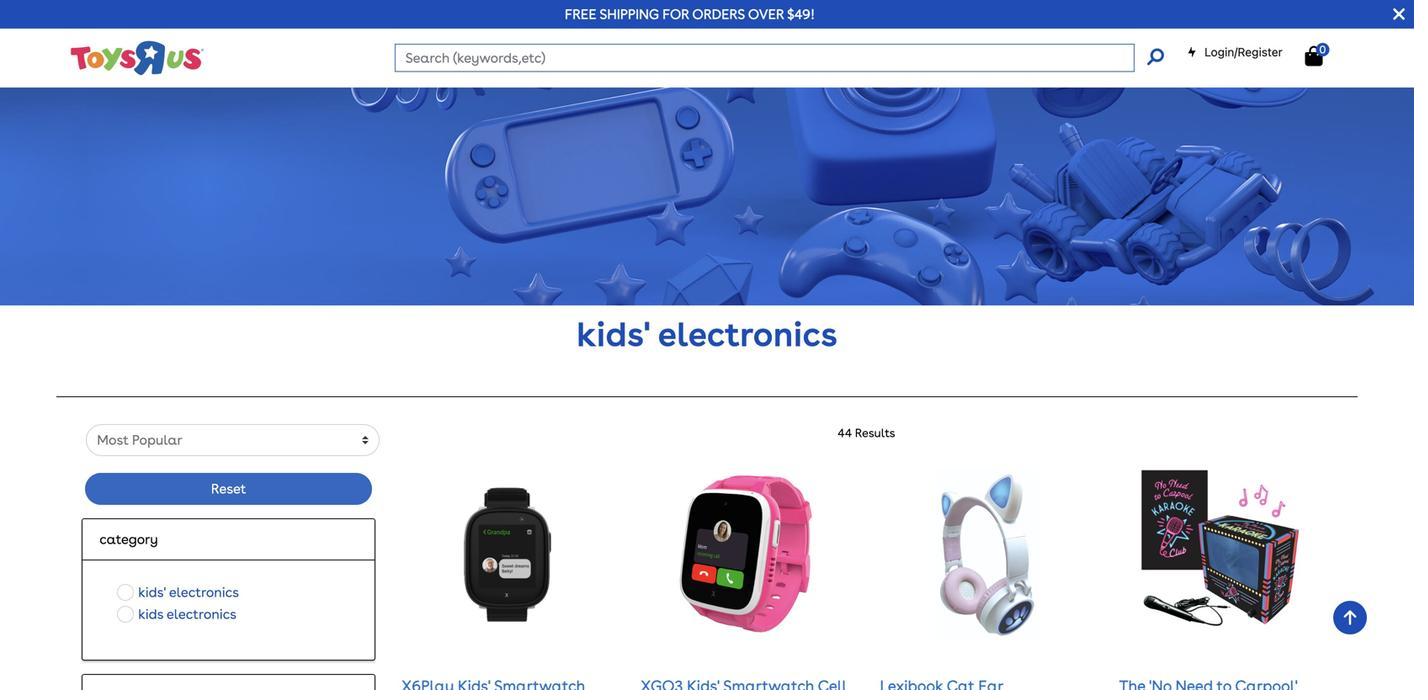Task type: vqa. For each thing, say whether or not it's contained in the screenshot.
rightmost Unicorn
no



Task type: locate. For each thing, give the bounding box(es) containing it.
Enter Keyword or Item No. search field
[[395, 44, 1135, 72]]

free shipping for orders over $49!
[[565, 6, 815, 22]]

electronics for "kids' electronics" button
[[169, 584, 239, 601]]

0 horizontal spatial kids'
[[138, 584, 166, 601]]

$49!
[[788, 6, 815, 22]]

0 vertical spatial kids' electronics
[[577, 314, 838, 354]]

0 horizontal spatial kids' electronics
[[138, 584, 239, 601]]

category element
[[100, 530, 358, 550]]

kids' electronics
[[577, 314, 838, 354], [138, 584, 239, 601]]

over
[[748, 6, 784, 22]]

shipping
[[600, 6, 659, 22]]

1 vertical spatial kids' electronics
[[138, 584, 239, 601]]

electronics
[[658, 314, 838, 354], [169, 584, 239, 601], [167, 606, 237, 623]]

kids
[[138, 606, 163, 623]]

1 vertical spatial kids'
[[138, 584, 166, 601]]

0 vertical spatial kids'
[[577, 314, 651, 354]]

free
[[565, 6, 597, 22]]

x6play kids' smartwatch cell phone with gps image
[[439, 470, 577, 639]]

None search field
[[395, 44, 1164, 72]]

0 vertical spatial electronics
[[658, 314, 838, 354]]

2 vertical spatial electronics
[[167, 606, 237, 623]]

1 horizontal spatial kids'
[[577, 314, 651, 354]]

xgo3 kids' smartwatch cell phone with gps image
[[663, 470, 832, 639]]

category
[[100, 531, 158, 548]]

reset button
[[85, 473, 372, 505]]

login/register
[[1205, 45, 1283, 59]]

close button image
[[1394, 5, 1405, 24]]

0 link
[[1306, 43, 1340, 67]]

1 vertical spatial electronics
[[169, 584, 239, 601]]

kids'
[[577, 314, 651, 354], [138, 584, 166, 601]]



Task type: describe. For each thing, give the bounding box(es) containing it.
electronics for kids electronics button
[[167, 606, 237, 623]]

free shipping for orders over $49! link
[[565, 6, 815, 22]]

orders
[[693, 6, 745, 22]]

the 'no need to carpool' karaoke set - works with your mobile phone image
[[1141, 470, 1310, 639]]

for
[[663, 6, 689, 22]]

kids electronics
[[138, 606, 237, 623]]

results
[[855, 426, 896, 440]]

kids electronics button
[[112, 604, 242, 626]]

kids' inside button
[[138, 584, 166, 601]]

44 results
[[838, 426, 896, 440]]

login/register button
[[1187, 44, 1283, 61]]

kids' electronics button
[[112, 582, 244, 604]]

kids' electronics inside button
[[138, 584, 239, 601]]

reset
[[211, 481, 246, 497]]

0
[[1320, 43, 1327, 56]]

44
[[838, 426, 852, 440]]

1 horizontal spatial kids' electronics
[[577, 314, 838, 354]]

lexibook cat ear headphones image
[[935, 470, 1038, 639]]

toys r us image
[[69, 39, 204, 77]]

product-tab tab panel
[[69, 424, 1348, 691]]

shopping bag image
[[1306, 46, 1323, 66]]



